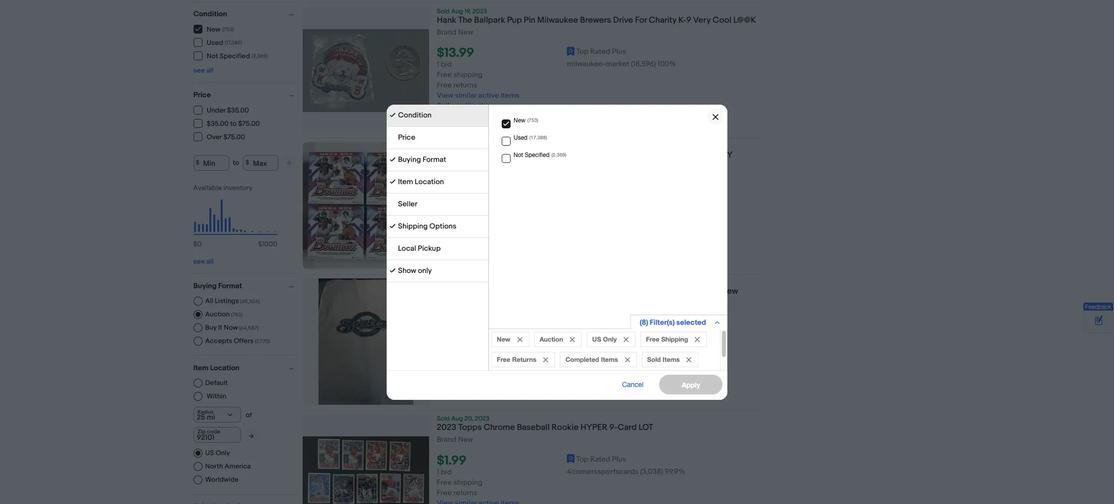 Task type: describe. For each thing, give the bounding box(es) containing it.
returns inside 4cornerssportscards (3,038) 99.9% free shipping free returns
[[454, 488, 478, 498]]

condition for condition tab
[[398, 110, 432, 120]]

0 vertical spatial to
[[230, 120, 237, 128]]

aug inside sold  aug 19, 2023 milwaukee brewers promo sga blanket big huge 39" x 56" baseball brand new l@@k !
[[451, 279, 463, 287]]

 (65,334) Items text field
[[239, 298, 260, 305]]

top rated plus for $1.99
[[577, 455, 626, 464]]

0
[[197, 240, 202, 248]]

19, for $79.99
[[465, 142, 471, 150]]

huge
[[604, 287, 625, 297]]

cancel button
[[611, 375, 655, 395]]

of
[[246, 411, 252, 419]]

remove filter - show only - sold items image
[[687, 357, 692, 362]]

see all for price
[[193, 257, 214, 266]]

1 vertical spatial (753)
[[528, 117, 538, 123]]

accepts offers (7,770)
[[205, 337, 270, 345]]

big
[[590, 287, 602, 297]]

auction for auction (753)
[[205, 310, 230, 318]]

feedback
[[1086, 304, 1112, 311]]

filter applied image for item location
[[390, 179, 396, 185]]

seller
[[398, 199, 418, 209]]

1 vertical spatial (2,369)
[[552, 151, 567, 157]]

 (64,587) Items text field
[[238, 325, 259, 331]]

1 vertical spatial only
[[216, 449, 230, 457]]

similar inside milwaukee-market (18,596) 100% free shipping free returns view similar active items sell one like this
[[455, 91, 477, 100]]

0 vertical spatial $35.00
[[227, 106, 249, 115]]

of
[[453, 150, 464, 160]]

cards
[[621, 150, 645, 160]]

rated for $1.99
[[590, 455, 611, 464]]

buying for buying format dropdown button
[[193, 281, 217, 291]]

$79.99
[[437, 191, 476, 206]]

1 horizontal spatial shipping
[[662, 335, 688, 343]]

completed items
[[566, 355, 618, 363]]

3 returns from the top
[[454, 362, 478, 372]]

offers
[[234, 337, 254, 345]]

baseball inside "sold  aug 19, 2023 lot of 4 (four) 2021 bowman baseball trading cards mega boxes factory sealed brand new"
[[556, 150, 589, 160]]

0 vertical spatial only
[[603, 335, 617, 343]]

0 horizontal spatial price
[[193, 90, 211, 100]]

19, for $13.99
[[465, 7, 471, 15]]

one inside free shipping free returns view similar active items sell one like this
[[451, 247, 464, 256]]

sga
[[540, 287, 558, 297]]

over $75.00
[[207, 133, 245, 141]]

worldwide link
[[193, 476, 239, 484]]

l@@k inside sold  aug 19, 2023 hank the ballpark pup pin milwaukee brewers drive for charity k-9 very cool l@@k brand new
[[734, 15, 757, 25]]

price button
[[193, 90, 298, 100]]

new inside "sold  aug 19, 2023 lot of 4 (four) 2021 bowman baseball trading cards mega boxes factory sealed brand new"
[[458, 173, 473, 182]]

buying format button
[[193, 281, 298, 291]]

shipping inside free shipping free returns view similar active items sell one like this
[[454, 216, 483, 225]]

similar inside free shipping free returns view similar active items sell one like this
[[455, 236, 477, 246]]

condition for condition dropdown button on the top left of page
[[193, 9, 227, 19]]

(753) inside auction (753)
[[231, 312, 243, 318]]

milwaukee- for milwaukee-market (18,596) 100% free shipping free returns view similar active items sell one like this
[[567, 59, 606, 69]]

listings
[[215, 297, 239, 305]]

sold  aug 19, 2023 lot of 4 (four) 2021 bowman baseball trading cards mega boxes factory sealed brand new
[[437, 142, 733, 182]]

only
[[418, 266, 432, 275]]

0 horizontal spatial specified
[[220, 52, 250, 60]]

free shipping free returns view similar active items sell one like this
[[437, 216, 520, 256]]

bowman
[[521, 150, 554, 160]]

remove filter - show only - completed items image
[[625, 357, 630, 362]]

1 horizontal spatial new (753)
[[514, 117, 538, 124]]

north america link
[[193, 462, 251, 471]]

2 top from the top
[[577, 329, 589, 338]]

2023 left topps
[[437, 423, 457, 433]]

used for used (17,388)
[[514, 134, 528, 141]]

view inside milwaukee-market (18,596) 100% free shipping free returns view similar active items sell one like this
[[437, 91, 453, 100]]

1 horizontal spatial not specified (2,369)
[[514, 151, 567, 158]]

one inside milwaukee-market (18,596) 100% free shipping free returns view similar active items sell one like this
[[451, 101, 464, 111]]

under
[[207, 106, 226, 115]]

milwaukee-market (18,596) 100%
[[567, 341, 676, 350]]

2023 inside sold  aug 19, 2023 milwaukee brewers promo sga blanket big huge 39" x 56" baseball brand new l@@k !
[[473, 279, 487, 287]]

k-
[[679, 15, 687, 25]]

1 vertical spatial $35.00
[[207, 120, 229, 128]]

default
[[205, 379, 228, 387]]

item location button
[[193, 363, 298, 373]]

location for item location tab
[[415, 177, 444, 187]]

aug for $79.99
[[451, 142, 463, 150]]

top for $13.99
[[577, 47, 589, 56]]

north america
[[205, 462, 251, 471]]

milwaukee- for milwaukee-market (18,596) 100%
[[567, 341, 606, 350]]

items for completed items
[[601, 355, 618, 363]]

!
[[462, 297, 464, 307]]

america
[[225, 462, 251, 471]]

items for sold items
[[663, 355, 680, 363]]

brewers inside sold  aug 19, 2023 hank the ballpark pup pin milwaukee brewers drive for charity k-9 very cool l@@k brand new
[[580, 15, 612, 25]]

1 bid for $1.99
[[437, 468, 452, 477]]

show
[[398, 266, 416, 275]]

1 vertical spatial specified
[[525, 151, 550, 158]]

sold  aug 19, 2023 hank the ballpark pup pin milwaukee brewers drive for charity k-9 very cool l@@k brand new
[[437, 7, 757, 37]]

used for used (17,389)
[[207, 39, 223, 47]]

sold down free shipping
[[647, 355, 661, 363]]

top for $1.99
[[577, 455, 589, 464]]

1 sell one like this link from the top
[[437, 101, 491, 111]]

100% for milwaukee-market (18,596) 100%
[[658, 341, 676, 350]]

card
[[618, 423, 637, 433]]

pup
[[507, 15, 522, 25]]

active inside free shipping free returns view similar active items sell one like this
[[479, 236, 499, 246]]

sell inside free shipping free returns view similar active items sell one like this
[[437, 247, 450, 256]]

$1.99
[[437, 453, 467, 469]]

sold  aug 19, 2023 milwaukee brewers promo sga blanket big huge 39" x 56" baseball brand new l@@k !
[[437, 279, 738, 307]]

see for condition
[[193, 66, 205, 74]]

see all button for condition
[[193, 66, 214, 74]]

1 horizontal spatial us only
[[593, 335, 617, 343]]

100% for milwaukee-market (18,596) 100% free shipping free returns view similar active items sell one like this
[[658, 59, 676, 69]]

auction (753)
[[205, 310, 243, 318]]

baseball inside sold  aug 19, 2023 milwaukee brewers promo sga blanket big huge 39" x 56" baseball brand new l@@k !
[[662, 287, 695, 297]]

milwaukee-market (18,596) 100% free shipping free returns view similar active items sell one like this
[[437, 59, 676, 111]]

used (17,389)
[[207, 39, 242, 47]]

l@@k inside sold  aug 19, 2023 milwaukee brewers promo sga blanket big huge 39" x 56" baseball brand new l@@k !
[[437, 297, 460, 307]]

item location for item location tab
[[398, 177, 444, 187]]

(17,388)
[[530, 134, 547, 140]]

see for price
[[193, 257, 205, 266]]

1 vertical spatial $75.00
[[223, 133, 245, 141]]

1 vertical spatial price
[[398, 133, 416, 142]]

buy it now (64,587)
[[205, 323, 259, 332]]

(7,770)
[[255, 338, 270, 345]]

2 plus from the top
[[612, 329, 626, 338]]

see all button for price
[[193, 257, 214, 266]]

2023 for $13.99
[[473, 7, 487, 15]]

now
[[224, 323, 238, 332]]

2023 topps chrome baseball rookie hyper 9-card lot heading
[[437, 423, 654, 433]]

rated for $13.99
[[590, 47, 611, 56]]

used (17,388)
[[514, 134, 547, 141]]

filter applied image for buying format
[[390, 156, 396, 162]]

sold for $79.99
[[437, 142, 450, 150]]

9
[[687, 15, 692, 25]]

tab list containing condition
[[387, 104, 489, 282]]

over
[[207, 133, 222, 141]]

returns
[[512, 355, 537, 363]]

shipping options
[[398, 222, 457, 231]]

pickup
[[418, 244, 441, 253]]

mega
[[647, 150, 669, 160]]

shipping inside milwaukee-market (18,596) 100% free shipping free returns view similar active items sell one like this
[[454, 70, 483, 80]]

0 horizontal spatial not specified (2,369)
[[207, 52, 268, 60]]

2 sell one like this link from the top
[[437, 247, 491, 256]]

items inside milwaukee-market (18,596) 100% free shipping free returns view similar active items sell one like this
[[501, 91, 520, 100]]

1 for $1.99
[[437, 468, 439, 477]]

this inside milwaukee-market (18,596) 100% free shipping free returns view similar active items sell one like this
[[479, 101, 491, 111]]

available inventory
[[193, 184, 253, 192]]

topps
[[458, 423, 482, 433]]

1000
[[262, 240, 277, 248]]

56"
[[648, 287, 660, 297]]

apply within filter image
[[249, 433, 254, 439]]

free returns
[[437, 362, 478, 372]]

completed
[[566, 355, 599, 363]]

sold inside sold  aug 19, 2023 milwaukee brewers promo sga blanket big huge 39" x 56" baseball brand new l@@k !
[[437, 279, 450, 287]]

format for buying format 'tab'
[[423, 155, 446, 164]]

0 vertical spatial $75.00
[[238, 120, 260, 128]]

default link
[[193, 379, 228, 388]]

under $35.00
[[207, 106, 249, 115]]

39"
[[627, 287, 639, 297]]

like inside free shipping free returns view similar active items sell one like this
[[466, 247, 477, 256]]

0 vertical spatial (753)
[[222, 26, 234, 33]]

condition button
[[193, 9, 298, 19]]

market for milwaukee-market (18,596) 100%
[[606, 341, 630, 350]]

$ 0
[[193, 240, 202, 248]]

(3,038)
[[641, 467, 664, 477]]

free returns
[[497, 355, 537, 363]]

remove filter - item location - us only image
[[624, 337, 629, 342]]

 (753) Items text field
[[230, 312, 243, 318]]

brand inside "sold  aug 19, 2023 lot of 4 (four) 2021 bowman baseball trading cards mega boxes factory sealed brand new"
[[437, 173, 457, 182]]

cancel
[[622, 381, 644, 389]]

under $35.00 link
[[193, 105, 250, 115]]

1 horizontal spatial us
[[593, 335, 602, 343]]

it
[[218, 323, 222, 332]]

over $75.00 link
[[193, 132, 246, 141]]

1 vertical spatial us only
[[205, 449, 230, 457]]

0 vertical spatial (2,369)
[[252, 53, 268, 59]]

item for item location dropdown button
[[193, 363, 209, 373]]

blanket
[[559, 287, 588, 297]]

filter applied image for condition
[[390, 112, 396, 118]]

0 horizontal spatial us
[[205, 449, 214, 457]]

milwaukee brewers promo sga blanket big huge 39" x 56" baseball brand new l@@k ! heading
[[437, 287, 738, 307]]

hank the ballpark pup pin milwaukee brewers drive for charity k-9 very cool l@@k heading
[[437, 15, 757, 25]]

show only
[[398, 266, 432, 275]]

buy
[[205, 323, 217, 332]]

brand inside sold  aug 19, 2023 milwaukee brewers promo sga blanket big huge 39" x 56" baseball brand new l@@k !
[[697, 287, 719, 297]]

returns inside milwaukee-market (18,596) 100% free shipping free returns view similar active items sell one like this
[[454, 81, 478, 90]]



Task type: vqa. For each thing, say whether or not it's contained in the screenshot.


Task type: locate. For each thing, give the bounding box(es) containing it.
2 similar from the top
[[455, 236, 477, 246]]

(753)
[[222, 26, 234, 33], [528, 117, 538, 123], [231, 312, 243, 318]]

trading
[[591, 150, 619, 160]]

item inside tab
[[398, 177, 413, 187]]

auction left remove filter - buying format - auction icon
[[540, 335, 563, 343]]

$35.00 up over $75.00 link
[[207, 120, 229, 128]]

1 horizontal spatial price
[[398, 133, 416, 142]]

this inside free shipping free returns view similar active items sell one like this
[[479, 247, 491, 256]]

1 returns from the top
[[454, 81, 478, 90]]

0 horizontal spatial lot
[[437, 150, 451, 160]]

99.9%
[[665, 467, 685, 477]]

 (7,770) Items text field
[[254, 338, 270, 345]]

2 like from the top
[[466, 247, 477, 256]]

condition inside tab
[[398, 110, 432, 120]]

specified down (17,388)
[[525, 151, 550, 158]]

2 vertical spatial rated
[[590, 455, 611, 464]]

dialog
[[0, 0, 1115, 504]]

19, inside "sold  aug 19, 2023 lot of 4 (four) 2021 bowman baseball trading cards mega boxes factory sealed brand new"
[[465, 142, 471, 150]]

items left remove filter - show only - sold items icon
[[663, 355, 680, 363]]

x
[[641, 287, 646, 297]]

top rated plus up 4cornerssportscards
[[577, 455, 626, 464]]

sold  aug 20, 2023 2023 topps chrome baseball rookie hyper 9-card lot brand new
[[437, 415, 654, 445]]

(18,596) inside milwaukee-market (18,596) 100% free shipping free returns view similar active items sell one like this
[[631, 59, 656, 69]]

0 vertical spatial shipping
[[454, 70, 483, 80]]

0 vertical spatial specified
[[220, 52, 250, 60]]

1 horizontal spatial format
[[423, 155, 446, 164]]

2 one from the top
[[451, 247, 464, 256]]

milwaukee- down sold  aug 19, 2023 hank the ballpark pup pin milwaukee brewers drive for charity k-9 very cool l@@k brand new
[[567, 59, 606, 69]]

(18,596) for milwaukee-market (18,596) 100%
[[631, 341, 656, 350]]

2 shipping from the top
[[454, 216, 483, 225]]

1 horizontal spatial item location
[[398, 177, 444, 187]]

1 vertical spatial buying format
[[193, 281, 242, 291]]

1 similar from the top
[[455, 91, 477, 100]]

0 horizontal spatial format
[[218, 281, 242, 291]]

2023 for $1.99
[[475, 415, 490, 423]]

2 vertical spatial top
[[577, 455, 589, 464]]

None text field
[[193, 427, 241, 443]]

lot right card
[[639, 423, 654, 433]]

1 bid from the top
[[441, 60, 452, 69]]

2023 for $79.99
[[473, 142, 487, 150]]

items
[[501, 91, 520, 100], [501, 236, 520, 246]]

format for buying format dropdown button
[[218, 281, 242, 291]]

similar up condition tab
[[455, 91, 477, 100]]

1 1 bid from the top
[[437, 60, 452, 69]]

2 view from the top
[[437, 236, 453, 246]]

3 19, from the top
[[465, 279, 471, 287]]

19, inside sold  aug 19, 2023 hank the ballpark pup pin milwaukee brewers drive for charity k-9 very cool l@@k brand new
[[465, 7, 471, 15]]

to
[[230, 120, 237, 128], [233, 159, 239, 167]]

4 aug from the top
[[451, 415, 463, 423]]

1 horizontal spatial lot
[[639, 423, 654, 433]]

sell one like this link down options
[[437, 247, 491, 256]]

sold for $1.99
[[437, 415, 450, 423]]

1 vertical spatial plus
[[612, 329, 626, 338]]

0 vertical spatial location
[[415, 177, 444, 187]]

only up the north america link
[[216, 449, 230, 457]]

dialog containing condition
[[0, 0, 1115, 504]]

remove filter - buying format - auction image
[[570, 337, 575, 342]]

1 vertical spatial see all
[[193, 257, 214, 266]]

only
[[603, 335, 617, 343], [216, 449, 230, 457]]

used left (17,388)
[[514, 134, 528, 141]]

filter(s)
[[650, 318, 675, 327]]

0 vertical spatial 100%
[[658, 59, 676, 69]]

milwaukee up !
[[437, 287, 478, 297]]

buying format for buying format dropdown button
[[193, 281, 242, 291]]

3 plus from the top
[[612, 455, 626, 464]]

(65,334)
[[240, 298, 260, 305]]

lot inside "sold  aug 19, 2023 lot of 4 (four) 2021 bowman baseball trading cards mega boxes factory sealed brand new"
[[437, 150, 451, 160]]

2023 inside "sold  aug 19, 2023 lot of 4 (four) 2021 bowman baseball trading cards mega boxes factory sealed brand new"
[[473, 142, 487, 150]]

3 aug from the top
[[451, 279, 463, 287]]

lot of 4 (four) 2021 bowman baseball trading cards mega boxes factory sealed link
[[437, 150, 763, 173]]

1 vertical spatial items
[[501, 236, 520, 246]]

1 100% from the top
[[658, 59, 676, 69]]

0 vertical spatial condition
[[193, 9, 227, 19]]

2 top rated plus from the top
[[577, 329, 626, 338]]

new inside sold  aug 19, 2023 milwaukee brewers promo sga blanket big huge 39" x 56" baseball brand new l@@k !
[[721, 287, 738, 297]]

aug
[[451, 7, 463, 15], [451, 142, 463, 150], [451, 279, 463, 287], [451, 415, 463, 423]]

new
[[207, 25, 221, 34], [458, 28, 473, 37], [514, 117, 526, 124], [458, 173, 473, 182], [721, 287, 738, 297], [497, 335, 511, 343], [458, 435, 473, 445]]

0 horizontal spatial condition
[[193, 9, 227, 19]]

condition tab
[[387, 104, 489, 127]]

2 vertical spatial top rated plus
[[577, 455, 626, 464]]

buying inside 'tab'
[[398, 155, 421, 164]]

1 vertical spatial (18,596)
[[631, 341, 656, 350]]

5 filter applied image from the top
[[390, 268, 396, 273]]

1 see from the top
[[193, 66, 205, 74]]

local pickup
[[398, 244, 441, 253]]

2 see all from the top
[[193, 257, 214, 266]]

location inside tab
[[415, 177, 444, 187]]

Maximum Value in $ text field
[[243, 155, 279, 171]]

l@@k left !
[[437, 297, 460, 307]]

1 horizontal spatial item
[[398, 177, 413, 187]]

(2,369)
[[252, 53, 268, 59], [552, 151, 567, 157]]

1 vertical spatial brewers
[[480, 287, 511, 297]]

similar down options
[[455, 236, 477, 246]]

top up 4cornerssportscards
[[577, 455, 589, 464]]

baseball right 56"
[[662, 287, 695, 297]]

2 all from the top
[[207, 257, 214, 266]]

0 horizontal spatial used
[[207, 39, 223, 47]]

aug for $1.99
[[451, 415, 463, 423]]

location
[[415, 177, 444, 187], [210, 363, 240, 373]]

0 horizontal spatial not
[[207, 52, 218, 60]]

view similar active items link up condition tab
[[437, 91, 520, 100]]

tab list
[[387, 104, 489, 282]]

shipping down the seller
[[398, 222, 428, 231]]

format inside 'tab'
[[423, 155, 446, 164]]

0 vertical spatial buying
[[398, 155, 421, 164]]

sold left of
[[437, 142, 450, 150]]

free
[[437, 70, 452, 80], [437, 81, 452, 90], [437, 216, 452, 225], [437, 226, 452, 235], [646, 335, 660, 343], [497, 355, 511, 363], [437, 362, 452, 372], [437, 478, 452, 487], [437, 488, 452, 498]]

(753) up "buy it now (64,587)"
[[231, 312, 243, 318]]

1 horizontal spatial buying format
[[398, 155, 446, 164]]

rookie
[[552, 423, 579, 433]]

us only
[[593, 335, 617, 343], [205, 449, 230, 457]]

1 sell from the top
[[437, 101, 450, 111]]

top rated plus for $13.99
[[577, 47, 626, 56]]

buying format up all
[[193, 281, 242, 291]]

1 vertical spatial this
[[479, 247, 491, 256]]

2 returns from the top
[[454, 226, 478, 235]]

19, right hank on the top
[[465, 7, 471, 15]]

19, inside sold  aug 19, 2023 milwaukee brewers promo sga blanket big huge 39" x 56" baseball brand new l@@k !
[[465, 279, 471, 287]]

new (753)
[[207, 25, 234, 34], [514, 117, 538, 124]]

market
[[606, 59, 630, 69], [606, 341, 630, 350]]

auction up it
[[205, 310, 230, 318]]

milwaukee right "pin"
[[538, 15, 578, 25]]

bid
[[441, 60, 452, 69], [441, 468, 452, 477]]

us only left remove filter - item location - us only image
[[593, 335, 617, 343]]

one
[[451, 101, 464, 111], [451, 247, 464, 256]]

3 top from the top
[[577, 455, 589, 464]]

1 vertical spatial 1
[[437, 468, 439, 477]]

4cornerssportscards
[[567, 467, 639, 477]]

location down buying format 'tab'
[[415, 177, 444, 187]]

0 vertical spatial milwaukee
[[538, 15, 578, 25]]

2 see all button from the top
[[193, 257, 214, 266]]

sold inside sold  aug 19, 2023 hank the ballpark pup pin milwaukee brewers drive for charity k-9 very cool l@@k brand new
[[437, 7, 450, 15]]

0 horizontal spatial buying
[[193, 281, 217, 291]]

1 filter applied image from the top
[[390, 112, 396, 118]]

one up the "show only" tab
[[451, 247, 464, 256]]

all up all
[[207, 257, 214, 266]]

plus up milwaukee-market (18,596) 100% on the right
[[612, 329, 626, 338]]

brand inside sold  aug 19, 2023 hank the ballpark pup pin milwaukee brewers drive for charity k-9 very cool l@@k brand new
[[437, 28, 457, 37]]

1 milwaukee- from the top
[[567, 59, 606, 69]]

1 vertical spatial top
[[577, 329, 589, 338]]

0 horizontal spatial baseball
[[517, 423, 550, 433]]

1 vertical spatial lot
[[639, 423, 654, 433]]

active inside milwaukee-market (18,596) 100% free shipping free returns view similar active items sell one like this
[[479, 91, 499, 100]]

market down drive
[[606, 59, 630, 69]]

1 vertical spatial sell one like this link
[[437, 247, 491, 256]]

1 vertical spatial us
[[205, 449, 214, 457]]

1 market from the top
[[606, 59, 630, 69]]

not
[[207, 52, 218, 60], [514, 151, 523, 158]]

for
[[635, 15, 647, 25]]

cool
[[713, 15, 732, 25]]

view similar active items link down options
[[437, 236, 520, 246]]

milwaukee inside sold  aug 19, 2023 hank the ballpark pup pin milwaukee brewers drive for charity k-9 very cool l@@k brand new
[[538, 15, 578, 25]]

4
[[466, 150, 471, 160]]

0 vertical spatial lot
[[437, 150, 451, 160]]

view down options
[[437, 236, 453, 246]]

19, right of
[[465, 142, 471, 150]]

0 vertical spatial (18,596)
[[631, 59, 656, 69]]

shipping
[[454, 70, 483, 80], [454, 216, 483, 225], [454, 478, 483, 487]]

$75.00 down $35.00 to $75.00
[[223, 133, 245, 141]]

not specified (2,369)
[[207, 52, 268, 60], [514, 151, 567, 158]]

new inside sold  aug 19, 2023 hank the ballpark pup pin milwaukee brewers drive for charity k-9 very cool l@@k brand new
[[458, 28, 473, 37]]

top right remove filter - buying format - auction icon
[[577, 329, 589, 338]]

1 horizontal spatial auction
[[540, 335, 563, 343]]

price
[[193, 90, 211, 100], [398, 133, 416, 142]]

to left maximum value in $ text box
[[233, 159, 239, 167]]

1 this from the top
[[479, 101, 491, 111]]

2 this from the top
[[479, 247, 491, 256]]

available
[[193, 184, 222, 192]]

only left remove filter - item location - us only image
[[603, 335, 617, 343]]

remove filter - show only - free returns image
[[544, 357, 549, 362]]

2023 right 20,
[[475, 415, 490, 423]]

all for condition
[[207, 66, 214, 74]]

rated up 4cornerssportscards
[[590, 455, 611, 464]]

2 active from the top
[[479, 236, 499, 246]]

1 (18,596) from the top
[[631, 59, 656, 69]]

lot inside sold  aug 20, 2023 2023 topps chrome baseball rookie hyper 9-card lot brand new
[[639, 423, 654, 433]]

shipping down (8) filter(s) selected
[[662, 335, 688, 343]]

shipping inside 4cornerssportscards (3,038) 99.9% free shipping free returns
[[454, 478, 483, 487]]

like inside milwaukee-market (18,596) 100% free shipping free returns view similar active items sell one like this
[[466, 101, 477, 111]]

price down condition tab
[[398, 133, 416, 142]]

3 shipping from the top
[[454, 478, 483, 487]]

price up under
[[193, 90, 211, 100]]

0 vertical spatial top rated plus
[[577, 47, 626, 56]]

0 vertical spatial similar
[[455, 91, 477, 100]]

2 items from the top
[[501, 236, 520, 246]]

baseball left the trading
[[556, 150, 589, 160]]

buying for buying format 'tab'
[[398, 155, 421, 164]]

options
[[430, 222, 457, 231]]

milwaukee- inside milwaukee-market (18,596) 100% free shipping free returns view similar active items sell one like this
[[567, 59, 606, 69]]

0 vertical spatial 1
[[437, 60, 439, 69]]

aug left 'ballpark'
[[451, 7, 463, 15]]

aug left 20,
[[451, 415, 463, 423]]

0 horizontal spatial item
[[193, 363, 209, 373]]

2 milwaukee- from the top
[[567, 341, 606, 350]]

buying format inside 'tab'
[[398, 155, 446, 164]]

1 shipping from the top
[[454, 70, 483, 80]]

1 all from the top
[[207, 66, 214, 74]]

1 vertical spatial milwaukee
[[437, 287, 478, 297]]

1 one from the top
[[451, 101, 464, 111]]

boxes
[[671, 150, 694, 160]]

see all down 0
[[193, 257, 214, 266]]

1 vertical spatial view
[[437, 236, 453, 246]]

1 vertical spatial rated
[[590, 329, 611, 338]]

0 horizontal spatial items
[[601, 355, 618, 363]]

2 1 bid from the top
[[437, 468, 452, 477]]

2023 topps chrome baseball rookie hyper 9-card lot image
[[303, 437, 429, 504]]

bid for $1.99
[[441, 468, 452, 477]]

apply
[[682, 380, 701, 389]]

all down 'used (17,389)'
[[207, 66, 214, 74]]

brewers left drive
[[580, 15, 612, 25]]

0 vertical spatial buying format
[[398, 155, 446, 164]]

1 top from the top
[[577, 47, 589, 56]]

0 vertical spatial sell one like this link
[[437, 101, 491, 111]]

sold inside sold  aug 20, 2023 2023 topps chrome baseball rookie hyper 9-card lot brand new
[[437, 415, 450, 423]]

buying format for buying format 'tab'
[[398, 155, 446, 164]]

item
[[398, 177, 413, 187], [193, 363, 209, 373]]

100% up sold items
[[658, 341, 676, 350]]

filter applied image inside the "show only" tab
[[390, 268, 396, 273]]

item location tab
[[387, 171, 489, 193]]

location up default
[[210, 363, 240, 373]]

2 vertical spatial (753)
[[231, 312, 243, 318]]

3 top rated plus from the top
[[577, 455, 626, 464]]

items
[[601, 355, 618, 363], [663, 355, 680, 363]]

1 for $13.99
[[437, 60, 439, 69]]

4 returns from the top
[[454, 488, 478, 498]]

selected
[[677, 318, 707, 327]]

market for milwaukee-market (18,596) 100% free shipping free returns view similar active items sell one like this
[[606, 59, 630, 69]]

aug inside "sold  aug 19, 2023 lot of 4 (four) 2021 bowman baseball trading cards mega boxes factory sealed brand new"
[[451, 142, 463, 150]]

pin
[[524, 15, 536, 25]]

condition
[[193, 9, 227, 19], [398, 110, 432, 120]]

2 view similar active items link from the top
[[437, 236, 520, 246]]

$75.00 down under $35.00
[[238, 120, 260, 128]]

graph of available inventory between $0 and $1000+ image
[[193, 184, 277, 253]]

0 vertical spatial price
[[193, 90, 211, 100]]

new inside sold  aug 20, 2023 2023 topps chrome baseball rookie hyper 9-card lot brand new
[[458, 435, 473, 445]]

1 horizontal spatial not
[[514, 151, 523, 158]]

north
[[205, 462, 223, 471]]

1 items from the left
[[601, 355, 618, 363]]

sell one like this link up 4
[[437, 101, 491, 111]]

buying
[[398, 155, 421, 164], [193, 281, 217, 291]]

view inside free shipping free returns view similar active items sell one like this
[[437, 236, 453, 246]]

sold left 20,
[[437, 415, 450, 423]]

1 see all button from the top
[[193, 66, 214, 74]]

2 rated from the top
[[590, 329, 611, 338]]

4cornerssportscards (3,038) 99.9% free shipping free returns
[[437, 467, 685, 498]]

100% down charity
[[658, 59, 676, 69]]

remove filter - condition - new image
[[518, 337, 523, 342]]

buying format
[[398, 155, 446, 164], [193, 281, 242, 291]]

1 vertical spatial view similar active items link
[[437, 236, 520, 246]]

brand up the selected
[[697, 287, 719, 297]]

1 rated from the top
[[590, 47, 611, 56]]

chrome
[[484, 423, 515, 433]]

aug inside sold  aug 19, 2023 hank the ballpark pup pin milwaukee brewers drive for charity k-9 very cool l@@k brand new
[[451, 7, 463, 15]]

1 vertical spatial market
[[606, 341, 630, 350]]

view similar active items link
[[437, 91, 520, 100], [437, 236, 520, 246]]

filter applied image inside item location tab
[[390, 179, 396, 185]]

1 vertical spatial item
[[193, 363, 209, 373]]

2 vertical spatial shipping
[[454, 478, 483, 487]]

like up the "show only" tab
[[466, 247, 477, 256]]

filter applied image inside shipping options tab
[[390, 223, 396, 229]]

2023 right 4
[[473, 142, 487, 150]]

items left remove filter - show only - completed items icon
[[601, 355, 618, 363]]

lot of 4 (four) 2021 bowman baseball trading cards mega boxes factory sealed heading
[[437, 150, 733, 170]]

(18,596) down 'for'
[[631, 59, 656, 69]]

0 horizontal spatial auction
[[205, 310, 230, 318]]

(64,587)
[[239, 325, 259, 331]]

all listings (65,334)
[[205, 297, 260, 305]]

1 vertical spatial item location
[[193, 363, 240, 373]]

1 horizontal spatial used
[[514, 134, 528, 141]]

2023 topps chrome baseball rookie hyper 9-card lot link
[[437, 423, 763, 436]]

view up condition tab
[[437, 91, 453, 100]]

aug inside sold  aug 20, 2023 2023 topps chrome baseball rookie hyper 9-card lot brand new
[[451, 415, 463, 423]]

2 (18,596) from the top
[[631, 341, 656, 350]]

used left (17,389)
[[207, 39, 223, 47]]

1 vertical spatial buying
[[193, 281, 217, 291]]

0 vertical spatial this
[[479, 101, 491, 111]]

2 19, from the top
[[465, 142, 471, 150]]

remove filter - shipping options - free shipping image
[[695, 337, 700, 342]]

19, down free shipping free returns view similar active items sell one like this
[[465, 279, 471, 287]]

sold items
[[647, 355, 680, 363]]

show only tab
[[387, 260, 489, 282]]

us up north
[[205, 449, 214, 457]]

0 vertical spatial new (753)
[[207, 25, 234, 34]]

1 horizontal spatial only
[[603, 335, 617, 343]]

baseball inside sold  aug 20, 2023 2023 topps chrome baseball rookie hyper 9-card lot brand new
[[517, 423, 550, 433]]

1 active from the top
[[479, 91, 499, 100]]

brand
[[437, 28, 457, 37], [437, 173, 457, 182], [697, 287, 719, 297], [437, 435, 457, 445]]

brand inside sold  aug 20, 2023 2023 topps chrome baseball rookie hyper 9-card lot brand new
[[437, 435, 457, 445]]

the
[[458, 15, 472, 25]]

item location
[[398, 177, 444, 187], [193, 363, 240, 373]]

0 vertical spatial not specified (2,369)
[[207, 52, 268, 60]]

1 vertical spatial new (753)
[[514, 117, 538, 124]]

20,
[[465, 415, 474, 423]]

used
[[207, 39, 223, 47], [514, 134, 528, 141]]

1 vertical spatial see
[[193, 257, 205, 266]]

1 view from the top
[[437, 91, 453, 100]]

shipping options tab
[[387, 216, 489, 238]]

0 vertical spatial view similar active items link
[[437, 91, 520, 100]]

new (753) up used (17,388)
[[514, 117, 538, 124]]

specified down (17,389)
[[220, 52, 250, 60]]

not down 'used (17,389)'
[[207, 52, 218, 60]]

0 vertical spatial see
[[193, 66, 205, 74]]

1 vertical spatial all
[[207, 257, 214, 266]]

9-
[[610, 423, 618, 433]]

1 see all from the top
[[193, 66, 214, 74]]

0 vertical spatial sell
[[437, 101, 450, 111]]

new (753) up 'used (17,389)'
[[207, 25, 234, 34]]

milwaukee brewers promo sga blanket big huge 39" x 56" baseball brand new l@@k ! link
[[437, 287, 763, 310]]

item up the seller
[[398, 177, 413, 187]]

returns inside free shipping free returns view similar active items sell one like this
[[454, 226, 478, 235]]

specified
[[220, 52, 250, 60], [525, 151, 550, 158]]

100% inside milwaukee-market (18,596) 100% free shipping free returns view similar active items sell one like this
[[658, 59, 676, 69]]

1 19, from the top
[[465, 7, 471, 15]]

sold for $13.99
[[437, 7, 450, 15]]

aug left 4
[[451, 142, 463, 150]]

2 items from the left
[[663, 355, 680, 363]]

1 horizontal spatial baseball
[[556, 150, 589, 160]]

not down used (17,388)
[[514, 151, 523, 158]]

plus for $13.99
[[612, 47, 626, 56]]

1 horizontal spatial (2,369)
[[552, 151, 567, 157]]

market up remove filter - show only - completed items icon
[[606, 341, 630, 350]]

filter applied image for show only
[[390, 268, 396, 273]]

buying format tab
[[387, 149, 489, 171]]

1 1 from the top
[[437, 60, 439, 69]]

2 filter applied image from the top
[[390, 156, 396, 162]]

rated
[[590, 47, 611, 56], [590, 329, 611, 338], [590, 455, 611, 464]]

market inside milwaukee-market (18,596) 100% free shipping free returns view similar active items sell one like this
[[606, 59, 630, 69]]

item location for item location dropdown button
[[193, 363, 240, 373]]

1 vertical spatial 19,
[[465, 142, 471, 150]]

1 vertical spatial condition
[[398, 110, 432, 120]]

0 vertical spatial item location
[[398, 177, 444, 187]]

sell one like this link
[[437, 101, 491, 111], [437, 247, 491, 256]]

2021
[[502, 150, 519, 160]]

shipping down $79.99
[[454, 216, 483, 225]]

1 vertical spatial 100%
[[658, 341, 676, 350]]

sell
[[437, 101, 450, 111], [437, 247, 450, 256]]

$35.00
[[227, 106, 249, 115], [207, 120, 229, 128]]

hank
[[437, 15, 457, 25]]

2 aug from the top
[[451, 142, 463, 150]]

1 vertical spatial milwaukee-
[[567, 341, 606, 350]]

top down sold  aug 19, 2023 hank the ballpark pup pin milwaukee brewers drive for charity k-9 very cool l@@k brand new
[[577, 47, 589, 56]]

brewers inside sold  aug 19, 2023 milwaukee brewers promo sga blanket big huge 39" x 56" baseball brand new l@@k !
[[480, 287, 511, 297]]

filter applied image inside buying format 'tab'
[[390, 156, 396, 162]]

us only link
[[193, 449, 230, 458]]

1 plus from the top
[[612, 47, 626, 56]]

milwaukee- up completed in the bottom right of the page
[[567, 341, 606, 350]]

filter applied image for shipping options
[[390, 223, 396, 229]]

1 vertical spatial to
[[233, 159, 239, 167]]

0 vertical spatial 19,
[[465, 7, 471, 15]]

1 vertical spatial baseball
[[662, 287, 695, 297]]

milwaukee brewers promo sga blanket big huge 39" x 56" baseball brand new l@@k ! image
[[318, 279, 413, 405]]

item location up default
[[193, 363, 240, 373]]

all for price
[[207, 257, 214, 266]]

0 horizontal spatial new (753)
[[207, 25, 234, 34]]

plus for $1.99
[[612, 455, 626, 464]]

(753) up 'used (17,389)'
[[222, 26, 234, 33]]

2 market from the top
[[606, 341, 630, 350]]

(8) filter(s) selected button
[[631, 314, 728, 330]]

Minimum Value in $ text field
[[193, 155, 229, 171]]

2 see from the top
[[193, 257, 205, 266]]

1 vertical spatial used
[[514, 134, 528, 141]]

2023 right the
[[473, 7, 487, 15]]

brewers left promo
[[480, 287, 511, 297]]

1 items from the top
[[501, 91, 520, 100]]

4 filter applied image from the top
[[390, 223, 396, 229]]

3 filter applied image from the top
[[390, 179, 396, 185]]

milwaukee inside sold  aug 19, 2023 milwaukee brewers promo sga blanket big huge 39" x 56" baseball brand new l@@k !
[[437, 287, 478, 297]]

2 vertical spatial 19,
[[465, 279, 471, 287]]

brand up $1.99
[[437, 435, 457, 445]]

$35.00 to $75.00
[[207, 120, 260, 128]]

items inside free shipping free returns view similar active items sell one like this
[[501, 236, 520, 246]]

buying up item location tab
[[398, 155, 421, 164]]

0 vertical spatial not
[[207, 52, 218, 60]]

us only up north
[[205, 449, 230, 457]]

top rated plus down sold  aug 19, 2023 hank the ballpark pup pin milwaukee brewers drive for charity k-9 very cool l@@k brand new
[[577, 47, 626, 56]]

see down 0
[[193, 257, 205, 266]]

1 vertical spatial one
[[451, 247, 464, 256]]

l@@k right cool
[[734, 15, 757, 25]]

us
[[593, 335, 602, 343], [205, 449, 214, 457]]

2 1 from the top
[[437, 468, 439, 477]]

bid for $13.99
[[441, 60, 452, 69]]

(18,596) for milwaukee-market (18,596) 100% free shipping free returns view similar active items sell one like this
[[631, 59, 656, 69]]

hank the ballpark pup pin milwaukee brewers drive for charity k-9 very cool l@@k image
[[303, 29, 429, 112]]

not specified (2,369) down (17,389)
[[207, 52, 268, 60]]

1 view similar active items link from the top
[[437, 91, 520, 100]]

sold inside "sold  aug 19, 2023 lot of 4 (four) 2021 bowman baseball trading cards mega boxes factory sealed brand new"
[[437, 142, 450, 150]]

filter applied image
[[390, 112, 396, 118], [390, 156, 396, 162], [390, 179, 396, 185], [390, 223, 396, 229], [390, 268, 396, 273]]

shipping inside shipping options tab
[[398, 222, 428, 231]]

location for item location dropdown button
[[210, 363, 240, 373]]

see all
[[193, 66, 214, 74], [193, 257, 214, 266]]

view
[[437, 91, 453, 100], [437, 236, 453, 246]]

sealed
[[437, 161, 467, 170]]

see up under $35.00 link
[[193, 66, 205, 74]]

auction for auction
[[540, 335, 563, 343]]

rated down sold  aug 19, 2023 hank the ballpark pup pin milwaukee brewers drive for charity k-9 very cool l@@k brand new
[[590, 47, 611, 56]]

(753) up used (17,388)
[[528, 117, 538, 123]]

accepts
[[205, 337, 232, 345]]

see all button
[[193, 66, 214, 74], [193, 257, 214, 266]]

us up the completed items
[[593, 335, 602, 343]]

see all for condition
[[193, 66, 214, 74]]

2 100% from the top
[[658, 341, 676, 350]]

(18,596) right remove filter - item location - us only image
[[631, 341, 656, 350]]

1 top rated plus from the top
[[577, 47, 626, 56]]

0 horizontal spatial only
[[216, 449, 230, 457]]

aug for $13.99
[[451, 7, 463, 15]]

lot up sealed
[[437, 150, 451, 160]]

lot of 4 (four) 2021 bowman baseball trading cards mega boxes factory sealed image
[[303, 142, 429, 269]]

aug up !
[[451, 279, 463, 287]]

1 vertical spatial location
[[210, 363, 240, 373]]

0 horizontal spatial location
[[210, 363, 240, 373]]

shipping down "$13.99"
[[454, 70, 483, 80]]

promo
[[513, 287, 538, 297]]

charity
[[649, 15, 677, 25]]

3 rated from the top
[[590, 455, 611, 464]]

filter applied image inside condition tab
[[390, 112, 396, 118]]

1 aug from the top
[[451, 7, 463, 15]]

item location inside tab
[[398, 177, 444, 187]]

2 bid from the top
[[441, 468, 452, 477]]

sell inside milwaukee-market (18,596) 100% free shipping free returns view similar active items sell one like this
[[437, 101, 450, 111]]

all
[[205, 297, 213, 305]]

apply button
[[660, 375, 723, 395]]

factory
[[696, 150, 733, 160]]

$75.00
[[238, 120, 260, 128], [223, 133, 245, 141]]

2023 inside sold  aug 19, 2023 hank the ballpark pup pin milwaukee brewers drive for charity k-9 very cool l@@k brand new
[[473, 7, 487, 15]]

2 sell from the top
[[437, 247, 450, 256]]

1 horizontal spatial items
[[663, 355, 680, 363]]

see all down 'used (17,389)'
[[193, 66, 214, 74]]

buying format up item location tab
[[398, 155, 446, 164]]

item for item location tab
[[398, 177, 413, 187]]

1 horizontal spatial milwaukee
[[538, 15, 578, 25]]

1 like from the top
[[466, 101, 477, 111]]

2 vertical spatial plus
[[612, 455, 626, 464]]

one up of
[[451, 101, 464, 111]]

1 horizontal spatial location
[[415, 177, 444, 187]]

1 bid for $13.99
[[437, 60, 452, 69]]

see all button down 'used (17,389)'
[[193, 66, 214, 74]]

$13.99
[[437, 46, 474, 61]]

top rated plus up milwaukee-market (18,596) 100% on the right
[[577, 329, 626, 338]]

plus up 4cornerssportscards
[[612, 455, 626, 464]]



